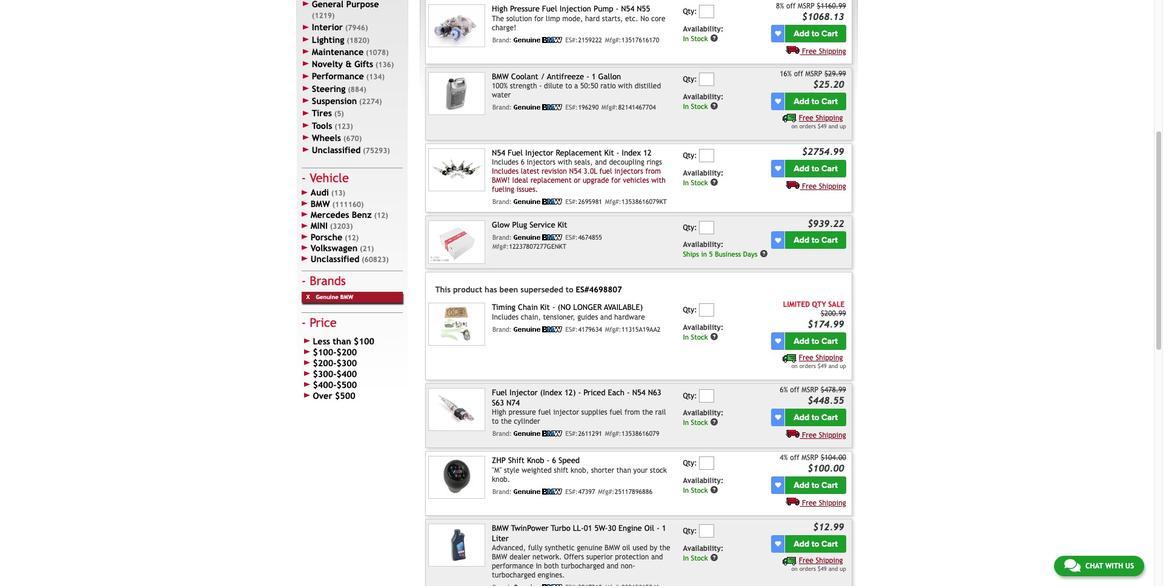 Task type: locate. For each thing, give the bounding box(es) containing it.
in for 4% off msrp
[[683, 486, 689, 495]]

less than $100 $100-$200 $200-$300 $300-$400 $400-$500 over $500
[[313, 337, 375, 401]]

n54 up etc.
[[621, 4, 635, 13]]

cart for 2nd add to cart button from the bottom
[[822, 481, 838, 491]]

4 stock from the top
[[691, 333, 708, 342]]

es#2611291 - 13538616079 - fuel injector (index 12) - priced each - n54 n63 s63 n74 - high pressure fuel injector supplies fuel from the rail to the cylinder - genuine bmw - bmw image
[[429, 389, 485, 432]]

1 horizontal spatial from
[[646, 168, 661, 176]]

to down s63
[[492, 418, 499, 426]]

1 up from the top
[[840, 123, 847, 129]]

0 vertical spatial orders
[[800, 123, 816, 129]]

availability: in stock for $2754.99
[[683, 169, 724, 187]]

off inside the 6% off msrp $478.99 $448.55
[[791, 386, 800, 395]]

0 horizontal spatial from
[[625, 409, 640, 417]]

6 up shift
[[552, 457, 556, 466]]

7 genuine bmw - corporate logo image from the top
[[514, 489, 563, 495]]

from up 13538616079
[[625, 409, 640, 417]]

0 vertical spatial up
[[840, 123, 847, 129]]

$2754.99
[[803, 146, 845, 157]]

cart down '$174.99'
[[822, 336, 838, 347]]

0 vertical spatial $49
[[818, 123, 827, 129]]

(12) down (3203)
[[345, 234, 359, 242]]

add for 3rd add to cart button from the top
[[794, 163, 810, 174]]

genuine bmw - corporate logo image
[[514, 37, 563, 43], [514, 105, 563, 111], [514, 199, 563, 205], [514, 235, 563, 241], [514, 327, 563, 333], [514, 431, 563, 437], [514, 489, 563, 495], [514, 585, 563, 587]]

add to wish list image for $174.99
[[776, 338, 782, 345]]

orders for $174.99
[[800, 363, 816, 370]]

bmw inside the "bmw coolant / antifreeze - 1 gallon 100% strength - dilute to a 50:50 ratio with distilled water"
[[492, 72, 509, 81]]

up for $174.99
[[840, 363, 847, 370]]

- right each
[[627, 389, 630, 398]]

free shipping for $1068.13
[[803, 47, 847, 56]]

1 vertical spatial fuel
[[508, 149, 523, 158]]

up for $25.20
[[840, 123, 847, 129]]

water
[[492, 91, 511, 100]]

1 horizontal spatial fuel
[[508, 149, 523, 158]]

1 es#: from the top
[[566, 36, 578, 43]]

2 orders from the top
[[800, 363, 816, 370]]

qty: for 16% off msrp
[[683, 75, 697, 84]]

free shipping up $12.99
[[803, 499, 847, 508]]

msrp inside the 6% off msrp $478.99 $448.55
[[802, 386, 819, 395]]

0 vertical spatial question sign image
[[711, 34, 719, 42]]

1 on from the top
[[792, 123, 798, 129]]

0 vertical spatial in
[[702, 250, 707, 259]]

0 horizontal spatial the
[[501, 418, 512, 426]]

msrp inside '8% off msrp $1160.99 $1068.13'
[[798, 2, 815, 10]]

1 right the oil
[[662, 524, 667, 534]]

- inside zhp shift knob - 6 speed "m" style weighted shift knob, shorter than your stock knob.
[[547, 457, 550, 466]]

and up 3.0l
[[595, 158, 607, 167]]

to inside the "bmw coolant / antifreeze - 1 gallon 100% strength - dilute to a 50:50 ratio with distilled water"
[[566, 82, 572, 91]]

fuel up s63
[[492, 389, 507, 398]]

to down $448.55
[[812, 413, 820, 423]]

availability: for 4% off msrp
[[683, 477, 724, 485]]

mfg#: for $2754.99
[[605, 198, 622, 206]]

timing chain kit - (no longer available) includes chain, tensioner, guides and hardware
[[492, 303, 645, 322]]

kit right service
[[558, 221, 568, 230]]

(884)
[[348, 85, 367, 94]]

up down $12.99
[[840, 566, 847, 573]]

0 horizontal spatial fuel
[[492, 389, 507, 398]]

3 brand: from the top
[[493, 198, 512, 206]]

1 vertical spatial up
[[840, 363, 847, 370]]

2 $49 from the top
[[818, 363, 827, 370]]

fuel
[[542, 4, 558, 13], [508, 149, 523, 158], [492, 389, 507, 398]]

$49 up the $478.99
[[818, 363, 827, 370]]

2 vertical spatial fuel
[[492, 389, 507, 398]]

off inside '8% off msrp $1160.99 $1068.13'
[[787, 2, 796, 10]]

5 qty: from the top
[[683, 306, 697, 315]]

bmw left oil
[[605, 544, 620, 553]]

- inside high pressure fuel injection pump - n54 n55 the solution for limp mode, hard starts, etc. no core charge!
[[616, 4, 619, 13]]

1 cart from the top
[[822, 28, 838, 39]]

0 vertical spatial on
[[792, 123, 798, 129]]

free shipping up $29.99
[[803, 47, 847, 56]]

0 horizontal spatial than
[[333, 337, 351, 347]]

qty: for 8% off msrp
[[683, 7, 697, 16]]

1 add to cart from the top
[[794, 28, 838, 39]]

7 availability: in stock from the top
[[683, 545, 724, 563]]

to for 2nd add to cart button from the bottom
[[812, 481, 820, 491]]

3 add to wish list image from the top
[[776, 238, 782, 244]]

shipping up $12.99
[[819, 499, 847, 508]]

1 vertical spatial question sign image
[[711, 418, 719, 427]]

bmw inside vehicle audi (13) bmw (111160) mercedes benz (12) mini (3203) porsche (12) volkswagen (21) unclassified (60823)
[[311, 199, 330, 209]]

7 qty: from the top
[[683, 460, 697, 468]]

than up $200
[[333, 337, 351, 347]]

1 horizontal spatial injectors
[[615, 168, 644, 176]]

the left rail
[[643, 409, 653, 417]]

free up '16% off msrp $29.99 $25.20'
[[803, 47, 817, 56]]

shipping down $12.99
[[816, 557, 843, 565]]

free shipping image for $25.20
[[783, 114, 797, 123]]

es#: inside es#: 4674855 mfg#: 12237807277genkt
[[566, 234, 578, 241]]

genuine bmw - corporate logo image down limp
[[514, 37, 563, 43]]

qty: for $12.99
[[683, 528, 697, 536]]

7 in from the top
[[683, 554, 689, 563]]

1 horizontal spatial the
[[643, 409, 653, 417]]

5 es#: from the top
[[566, 326, 578, 333]]

performance
[[492, 562, 534, 571]]

price
[[310, 316, 337, 330]]

0 horizontal spatial 6
[[521, 158, 525, 167]]

0 vertical spatial injectors
[[527, 158, 556, 167]]

$49 for $25.20
[[818, 123, 827, 129]]

high up the
[[492, 4, 508, 13]]

1 genuine bmw - corporate logo image from the top
[[514, 37, 563, 43]]

4 availability: in stock from the top
[[683, 324, 724, 342]]

fuel up upgrade
[[600, 168, 613, 176]]

s63
[[492, 399, 504, 408]]

1 free shipping from the top
[[803, 47, 847, 56]]

es#: for $2754.99
[[566, 198, 578, 206]]

(5)
[[334, 110, 344, 118]]

es#4698807 link
[[576, 285, 622, 294]]

0 vertical spatial from
[[646, 168, 661, 176]]

brands x genuine bmw
[[307, 274, 353, 301]]

3 cart from the top
[[822, 163, 838, 174]]

comments image
[[1065, 559, 1081, 573]]

0 vertical spatial kit
[[605, 149, 614, 158]]

- up decoupling
[[617, 149, 620, 158]]

vehicle audi (13) bmw (111160) mercedes benz (12) mini (3203) porsche (12) volkswagen (21) unclassified (60823)
[[310, 171, 389, 264]]

genuine bmw - corporate logo image for 6% off msrp
[[514, 431, 563, 437]]

has
[[485, 285, 497, 294]]

in for $2754.99
[[683, 178, 689, 187]]

availability: in stock for limited qty sale
[[683, 324, 724, 342]]

$100.00
[[808, 463, 845, 474]]

question sign image
[[711, 102, 719, 110], [711, 178, 719, 186], [760, 250, 769, 258], [711, 333, 719, 341], [711, 486, 719, 494]]

0 vertical spatial 1
[[592, 72, 596, 81]]

availability: for $12.99
[[683, 545, 724, 553]]

1 vertical spatial for
[[612, 177, 621, 185]]

availability: ships in 5 business days
[[683, 241, 758, 259]]

3 stock from the top
[[691, 178, 708, 187]]

availability: for 16% off msrp
[[683, 92, 724, 101]]

to for sixth add to cart button from the top of the page
[[812, 413, 820, 423]]

qty: for limited qty sale
[[683, 306, 697, 315]]

3 in from the top
[[683, 178, 689, 187]]

free shipping
[[803, 47, 847, 56], [803, 182, 847, 191], [803, 432, 847, 440], [803, 499, 847, 508]]

$29.99
[[825, 70, 847, 78]]

100%
[[492, 82, 508, 91]]

4 add to cart from the top
[[794, 235, 838, 246]]

2 vertical spatial orders
[[800, 566, 816, 573]]

the
[[643, 409, 653, 417], [501, 418, 512, 426], [660, 544, 671, 553]]

es#: left the 4674855 on the top of the page
[[566, 234, 578, 241]]

with inside the "bmw coolant / antifreeze - 1 gallon 100% strength - dilute to a 50:50 ratio with distilled water"
[[618, 82, 633, 91]]

lighting
[[312, 34, 345, 45]]

each
[[608, 389, 625, 398]]

8 add to cart button from the top
[[786, 536, 847, 553]]

to down $2754.99
[[812, 163, 820, 174]]

limp
[[546, 14, 560, 23]]

genuine bmw - corporate logo image for 16% off msrp
[[514, 105, 563, 111]]

qty: for 6% off msrp
[[683, 392, 697, 400]]

kit inside the n54 fuel injector replacement kit - index 12 includes 6 injectors with seals, and decoupling rings includes latest revision n54 3.0l fuel injectors from bmw! ideal replacement or upgrade for vehicles with fueling issues.
[[605, 149, 614, 158]]

add to cart for seventh add to cart button from the bottom of the page
[[794, 96, 838, 106]]

over
[[313, 391, 332, 401]]

oil
[[645, 524, 655, 534]]

5 add to cart button from the top
[[786, 333, 847, 350]]

to for 3rd add to cart button from the top
[[812, 163, 820, 174]]

$49 down $12.99
[[818, 566, 827, 573]]

2 vertical spatial the
[[660, 544, 671, 553]]

to down $25.20
[[812, 96, 820, 106]]

2 vertical spatial up
[[840, 566, 847, 573]]

es#: 4179634 mfg#: 11315a19aa2
[[566, 326, 661, 333]]

add to wish list image
[[776, 30, 782, 37], [776, 166, 782, 172], [776, 238, 782, 244], [776, 415, 782, 421]]

cart for seventh add to cart button from the bottom of the page
[[822, 96, 838, 106]]

es#47397 - 25117896886 - zhp shift knob - 6 speed - "m" style weighted shift knob, shorter than your stock knob. - genuine bmw - bmw image
[[429, 457, 485, 499]]

fuel inside fuel injector (index 12) - priced each - n54 n63 s63 n74 high pressure fuel injector supplies fuel from the rail to the cylinder
[[492, 389, 507, 398]]

up up $2754.99
[[840, 123, 847, 129]]

and up $2754.99
[[829, 123, 838, 129]]

4 in from the top
[[683, 333, 689, 342]]

(12) right benz
[[374, 212, 388, 220]]

stock for 4% off msrp
[[691, 486, 708, 495]]

core
[[652, 14, 666, 23]]

qty: for 4% off msrp
[[683, 460, 697, 468]]

1 stock from the top
[[691, 34, 708, 43]]

a
[[575, 82, 578, 91]]

to for eighth add to cart button from the bottom
[[812, 28, 820, 39]]

- right the knob
[[547, 457, 550, 466]]

1 $49 from the top
[[818, 123, 827, 129]]

3 availability: from the top
[[683, 169, 724, 177]]

0 horizontal spatial turbocharged
[[492, 572, 536, 580]]

mfg#: right 2611291 at the bottom of the page
[[605, 430, 622, 438]]

1 vertical spatial in
[[536, 562, 542, 571]]

1 inside the "bmw coolant / antifreeze - 1 gallon 100% strength - dilute to a 50:50 ratio with distilled water"
[[592, 72, 596, 81]]

$12.99
[[814, 522, 845, 533]]

4 add from the top
[[794, 235, 810, 246]]

chat with us
[[1086, 562, 1135, 571]]

kit up decoupling
[[605, 149, 614, 158]]

turbocharged
[[561, 562, 605, 571], [492, 572, 536, 580]]

3 add from the top
[[794, 163, 810, 174]]

6 qty: from the top
[[683, 392, 697, 400]]

stock for 8% off msrp
[[691, 34, 708, 43]]

add to wish list image for $25.20
[[776, 98, 782, 104]]

(1219) link
[[312, 0, 403, 21]]

question sign image for $939.22
[[760, 250, 769, 258]]

free shipping image
[[786, 45, 800, 54], [786, 180, 800, 189], [783, 354, 797, 363], [786, 498, 800, 506]]

1 qty: from the top
[[683, 7, 697, 16]]

free up $2754.99
[[799, 114, 814, 122]]

coolant
[[511, 72, 539, 81]]

7 add to cart from the top
[[794, 481, 838, 491]]

and down by
[[652, 553, 663, 562]]

add to cart down $100.00
[[794, 481, 838, 491]]

4 es#: from the top
[[566, 234, 578, 241]]

for
[[535, 14, 544, 23], [612, 177, 621, 185]]

qty: right stock
[[683, 460, 697, 468]]

msrp up $448.55
[[802, 386, 819, 395]]

0 vertical spatial includes
[[492, 158, 519, 167]]

es#4698807
[[576, 285, 622, 294]]

kit
[[605, 149, 614, 158], [558, 221, 568, 230]]

brand: down glow
[[493, 234, 512, 241]]

orders up the 6% off msrp $478.99 $448.55
[[800, 363, 816, 370]]

0 vertical spatial free shipping on orders $49 and up
[[792, 114, 847, 129]]

rail
[[656, 409, 666, 417]]

off inside 4% off msrp $104.00 $100.00
[[791, 454, 800, 463]]

(1219)
[[312, 12, 335, 20]]

add to cart button down $939.22 on the right of the page
[[786, 232, 847, 249]]

brand: for 4% off msrp
[[493, 488, 512, 496]]

brand: up zhp
[[493, 430, 512, 438]]

fuel inside the n54 fuel injector replacement kit - index 12 includes 6 injectors with seals, and decoupling rings includes latest revision n54 3.0l fuel injectors from bmw! ideal replacement or upgrade for vehicles with fueling issues.
[[508, 149, 523, 158]]

0 vertical spatial free shipping image
[[783, 114, 797, 123]]

and up es#: 4179634 mfg#: 11315a19aa2
[[601, 313, 612, 322]]

n54 left n63
[[633, 389, 646, 398]]

revision
[[542, 168, 567, 176]]

1 horizontal spatial 6
[[552, 457, 556, 466]]

fuel inside the n54 fuel injector replacement kit - index 12 includes 6 injectors with seals, and decoupling rings includes latest revision n54 3.0l fuel injectors from bmw! ideal replacement or upgrade for vehicles with fueling issues.
[[600, 168, 613, 176]]

1 horizontal spatial for
[[612, 177, 621, 185]]

2 in from the top
[[683, 102, 689, 110]]

for inside high pressure fuel injection pump - n54 n55 the solution for limp mode, hard starts, etc. no core charge!
[[535, 14, 544, 23]]

add to wish list image
[[776, 98, 782, 104], [776, 338, 782, 345], [776, 483, 782, 489], [776, 541, 782, 547]]

8 genuine bmw - corporate logo image from the top
[[514, 585, 563, 587]]

2 availability: from the top
[[683, 92, 724, 101]]

msrp inside 4% off msrp $104.00 $100.00
[[802, 454, 819, 463]]

add to cart down $1068.13
[[794, 28, 838, 39]]

in for 6% off msrp
[[683, 419, 689, 427]]

0 vertical spatial fuel
[[542, 4, 558, 13]]

5 add to cart from the top
[[794, 336, 838, 347]]

2 horizontal spatial the
[[660, 544, 671, 553]]

- right the oil
[[657, 524, 660, 534]]

n54 fuel injector replacement kit - index 12 link
[[492, 149, 652, 158]]

and up the $478.99
[[829, 363, 838, 370]]

zhp
[[492, 457, 506, 466]]

unclassified down volkswagen
[[311, 254, 360, 264]]

2 free shipping on orders $49 and up from the top
[[792, 354, 847, 370]]

cart down $939.22 on the right of the page
[[822, 235, 838, 246]]

1 vertical spatial free shipping image
[[786, 430, 800, 438]]

8 availability: from the top
[[683, 545, 724, 553]]

and down $12.99
[[829, 566, 838, 573]]

- inside timing chain kit - (no longer available) includes chain, tensioner, guides and hardware
[[553, 303, 556, 312]]

msrp up $1068.13
[[798, 2, 815, 10]]

2 add from the top
[[794, 96, 810, 106]]

5 availability: in stock from the top
[[683, 409, 724, 427]]

0 vertical spatial (12)
[[374, 212, 388, 220]]

1 vertical spatial 1
[[662, 524, 667, 534]]

1 brand: from the top
[[493, 36, 512, 43]]

$104.00
[[821, 454, 847, 463]]

None text field
[[700, 73, 715, 86], [700, 149, 715, 163], [700, 304, 715, 317], [700, 73, 715, 86], [700, 149, 715, 163], [700, 304, 715, 317]]

2 high from the top
[[492, 409, 507, 417]]

from
[[646, 168, 661, 176], [625, 409, 640, 417]]

stock for $2754.99
[[691, 178, 708, 187]]

(12)
[[374, 212, 388, 220], [345, 234, 359, 242]]

to for first add to cart button from the bottom
[[812, 539, 820, 550]]

1 vertical spatial 6
[[552, 457, 556, 466]]

genuine bmw - corporate logo image for 4% off msrp
[[514, 489, 563, 495]]

2 add to wish list image from the top
[[776, 338, 782, 345]]

es#: left 2611291 at the bottom of the page
[[566, 430, 578, 438]]

$100-
[[313, 348, 337, 358]]

6 add to cart from the top
[[794, 413, 838, 423]]

for left limp
[[535, 14, 544, 23]]

0 vertical spatial for
[[535, 14, 544, 23]]

in left 5
[[702, 250, 707, 259]]

1 vertical spatial turbocharged
[[492, 572, 536, 580]]

5 availability: from the top
[[683, 324, 724, 332]]

5 in from the top
[[683, 419, 689, 427]]

msrp for $100.00
[[802, 454, 819, 463]]

off for $1068.13
[[787, 2, 796, 10]]

es#: for 8% off msrp
[[566, 36, 578, 43]]

for inside the n54 fuel injector replacement kit - index 12 includes 6 injectors with seals, and decoupling rings includes latest revision n54 3.0l fuel injectors from bmw! ideal replacement or upgrade for vehicles with fueling issues.
[[612, 177, 621, 185]]

0 horizontal spatial 1
[[592, 72, 596, 81]]

0 vertical spatial unclassified
[[312, 145, 361, 155]]

$1160.99
[[817, 2, 847, 10]]

0 horizontal spatial for
[[535, 14, 544, 23]]

7 brand: from the top
[[493, 488, 512, 496]]

unclassified down wheels
[[312, 145, 361, 155]]

question sign image for $2754.99
[[711, 178, 719, 186]]

injectors
[[527, 158, 556, 167], [615, 168, 644, 176]]

dealer
[[510, 553, 531, 562]]

in for limited qty sale
[[683, 333, 689, 342]]

off right 6%
[[791, 386, 800, 395]]

1 vertical spatial includes
[[492, 168, 519, 176]]

1 vertical spatial from
[[625, 409, 640, 417]]

audi
[[311, 188, 329, 198]]

to for 5th add to cart button from the top
[[812, 336, 820, 347]]

1 vertical spatial (12)
[[345, 234, 359, 242]]

to down $939.22 on the right of the page
[[812, 235, 820, 246]]

brand: down water
[[493, 104, 512, 111]]

7 add from the top
[[794, 481, 810, 491]]

1 high from the top
[[492, 4, 508, 13]]

cart down $448.55
[[822, 413, 838, 423]]

2695981
[[578, 198, 603, 206]]

cart down $25.20
[[822, 96, 838, 106]]

0 vertical spatial the
[[643, 409, 653, 417]]

genuine
[[316, 294, 339, 301]]

3 includes from the top
[[492, 313, 519, 322]]

13517616170
[[622, 36, 660, 43]]

superior
[[587, 553, 613, 562]]

1 orders from the top
[[800, 123, 816, 129]]

1 vertical spatial high
[[492, 409, 507, 417]]

brand: for 8% off msrp
[[493, 36, 512, 43]]

8 add to cart from the top
[[794, 539, 838, 550]]

high down s63
[[492, 409, 507, 417]]

6 stock from the top
[[691, 486, 708, 495]]

cart down $100.00
[[822, 481, 838, 491]]

4 brand: from the top
[[493, 234, 512, 241]]

genuine bmw - corporate logo image down cylinder
[[514, 431, 563, 437]]

es#: for 4% off msrp
[[566, 488, 578, 496]]

1 vertical spatial free shipping on orders $49 and up
[[792, 354, 847, 370]]

8 add from the top
[[794, 539, 810, 550]]

3 es#: from the top
[[566, 198, 578, 206]]

1 vertical spatial injectors
[[615, 168, 644, 176]]

add to cart for 3rd add to cart button from the top
[[794, 163, 838, 174]]

1 add to wish list image from the top
[[776, 98, 782, 104]]

with down n54 fuel injector replacement kit - index 12 link
[[558, 158, 572, 167]]

shipping up the $478.99
[[816, 354, 843, 362]]

2 qty: from the top
[[683, 75, 697, 84]]

from inside the n54 fuel injector replacement kit - index 12 includes 6 injectors with seals, and decoupling rings includes latest revision n54 3.0l fuel injectors from bmw! ideal replacement or upgrade for vehicles with fueling issues.
[[646, 168, 661, 176]]

porsche
[[311, 232, 343, 242]]

includes
[[492, 158, 519, 167], [492, 168, 519, 176], [492, 313, 519, 322]]

1 vertical spatial kit
[[558, 221, 568, 230]]

2 vertical spatial includes
[[492, 313, 519, 322]]

7 cart from the top
[[822, 481, 838, 491]]

msrp for $1068.13
[[798, 2, 815, 10]]

$49
[[818, 123, 827, 129], [818, 363, 827, 370], [818, 566, 827, 573]]

mfg#: down starts,
[[605, 36, 622, 43]]

0 horizontal spatial injectors
[[527, 158, 556, 167]]

availability: in stock for 4% off msrp
[[683, 477, 724, 495]]

2 vertical spatial free shipping on orders $49 and up
[[792, 557, 847, 573]]

0 vertical spatial high
[[492, 4, 508, 13]]

mfg#: right 196290
[[602, 104, 618, 111]]

qty: right distilled
[[683, 75, 697, 84]]

-
[[616, 4, 619, 13], [587, 72, 590, 81], [540, 82, 542, 91], [617, 149, 620, 158], [553, 303, 556, 312], [578, 389, 581, 398], [627, 389, 630, 398], [547, 457, 550, 466], [657, 524, 660, 534]]

mfg#: for 4% off msrp
[[598, 488, 615, 496]]

bmw down advanced,
[[492, 553, 508, 562]]

n54
[[621, 4, 635, 13], [492, 149, 506, 158], [569, 168, 582, 176], [633, 389, 646, 398]]

2 up from the top
[[840, 363, 847, 370]]

0 vertical spatial injector
[[526, 149, 554, 158]]

5 stock from the top
[[691, 419, 708, 427]]

$300
[[337, 358, 357, 369]]

es#: down tensioner,
[[566, 326, 578, 333]]

bmw up 100%
[[492, 72, 509, 81]]

es#: 4674855 mfg#: 12237807277genkt
[[493, 234, 603, 251]]

es#2817518 - 83212365946 - bmw twinpower turbo ll-01 5w-30 engine oil - 1 liter  - advanced, fully synthetic genuine bmw oil used by the bmw dealer network. offers superior protection and performance in both turbocharged and non-turbocharged engines. - genuine bmw - bmw image
[[429, 524, 485, 567]]

n54 up or
[[569, 168, 582, 176]]

3 add to wish list image from the top
[[776, 483, 782, 489]]

timing
[[492, 303, 516, 312]]

1 horizontal spatial 1
[[662, 524, 667, 534]]

6 brand: from the top
[[493, 430, 512, 438]]

es#2695981 - 13538616079kt - n54 fuel injector replacement kit - index 12 - includes 6 injectors with seals, and decoupling rings - genuine bmw - bmw image
[[429, 149, 485, 191]]

free shipping on orders $49 and up up $2754.99
[[792, 114, 847, 129]]

0 horizontal spatial in
[[536, 562, 542, 571]]

1 up 50:50
[[592, 72, 596, 81]]

msrp inside '16% off msrp $29.99 $25.20'
[[806, 70, 823, 78]]

high
[[492, 4, 508, 13], [492, 409, 507, 417]]

6 up latest
[[521, 158, 525, 167]]

longer
[[574, 303, 602, 312]]

$400-
[[313, 380, 337, 391]]

5 cart from the top
[[822, 336, 838, 347]]

8 cart from the top
[[822, 539, 838, 550]]

4 add to wish list image from the top
[[776, 415, 782, 421]]

add to cart for 2nd add to cart button from the bottom
[[794, 481, 838, 491]]

unclassified inside (1219) interior (7946) lighting (1820) maintenance (1078) novelty & gifts (136) performance (134) steering (884) suspension (2274) tires (5) tools (123) wheels (670) unclassified (75293)
[[312, 145, 361, 155]]

es#: left 2695981
[[566, 198, 578, 206]]

6% off msrp $478.99 $448.55
[[780, 386, 847, 406]]

6%
[[780, 386, 788, 395]]

1 horizontal spatial than
[[617, 467, 632, 475]]

4 qty: from the top
[[683, 224, 697, 232]]

1 availability: in stock from the top
[[683, 25, 724, 43]]

1 vertical spatial unclassified
[[311, 254, 360, 264]]

1 vertical spatial $49
[[818, 363, 827, 370]]

6 in from the top
[[683, 486, 689, 495]]

1 vertical spatial than
[[617, 467, 632, 475]]

n63
[[648, 389, 662, 398]]

2 stock from the top
[[691, 102, 708, 110]]

for left vehicles
[[612, 177, 621, 185]]

1 horizontal spatial kit
[[605, 149, 614, 158]]

us
[[1126, 562, 1135, 571]]

(1078)
[[366, 48, 389, 57]]

and inside the n54 fuel injector replacement kit - index 12 includes 6 injectors with seals, and decoupling rings includes latest revision n54 3.0l fuel injectors from bmw! ideal replacement or upgrade for vehicles with fueling issues.
[[595, 158, 607, 167]]

off for $25.20
[[794, 70, 804, 78]]

None text field
[[700, 5, 715, 18], [700, 221, 715, 235], [700, 389, 715, 403], [700, 457, 715, 471], [700, 525, 715, 538], [700, 5, 715, 18], [700, 221, 715, 235], [700, 389, 715, 403], [700, 457, 715, 471], [700, 525, 715, 538]]

add to cart down $939.22 on the right of the page
[[794, 235, 838, 246]]

add to cart button down $1068.13
[[786, 25, 847, 42]]

hardware
[[615, 313, 645, 322]]

3 genuine bmw - corporate logo image from the top
[[514, 199, 563, 205]]

3 add to cart from the top
[[794, 163, 838, 174]]

msrp up $25.20
[[806, 70, 823, 78]]

free shipping down $2754.99
[[803, 182, 847, 191]]

3 free shipping from the top
[[803, 432, 847, 440]]

brand: down 'charge!'
[[493, 36, 512, 43]]

0 vertical spatial 6
[[521, 158, 525, 167]]

47397
[[578, 488, 596, 496]]

mfg#: right 2695981
[[605, 198, 622, 206]]

es#: for 16% off msrp
[[566, 104, 578, 111]]

add to cart down $25.20
[[794, 96, 838, 106]]

msrp
[[798, 2, 815, 10], [806, 70, 823, 78], [802, 386, 819, 395], [802, 454, 819, 463]]

2 add to wish list image from the top
[[776, 166, 782, 172]]

availability: for $939.22
[[683, 241, 724, 249]]

add to cart button down $448.55
[[786, 409, 847, 427]]

1 free shipping on orders $49 and up from the top
[[792, 114, 847, 129]]

free shipping image
[[783, 114, 797, 123], [786, 430, 800, 438], [783, 557, 797, 566]]

2 vertical spatial question sign image
[[711, 554, 719, 562]]

glow plug service kit
[[492, 221, 568, 230]]

0 vertical spatial than
[[333, 337, 351, 347]]

1 vertical spatial orders
[[800, 363, 816, 370]]

interior
[[312, 22, 343, 32]]

the down the "pressure"
[[501, 418, 512, 426]]

volkswagen
[[311, 243, 358, 253]]

1 in from the top
[[683, 34, 689, 43]]

question sign image
[[711, 34, 719, 42], [711, 418, 719, 427], [711, 554, 719, 562]]

3 qty: from the top
[[683, 152, 697, 160]]

knob.
[[492, 476, 510, 484]]

in
[[702, 250, 707, 259], [536, 562, 542, 571]]

4 cart from the top
[[822, 235, 838, 246]]

mode,
[[563, 14, 583, 23]]

shift
[[554, 467, 569, 475]]

to down '$174.99'
[[812, 336, 820, 347]]

msrp up $100.00
[[802, 454, 819, 463]]

(3203)
[[330, 223, 353, 231]]

qty: for $2754.99
[[683, 152, 697, 160]]

7 availability: from the top
[[683, 477, 724, 485]]

off inside '16% off msrp $29.99 $25.20'
[[794, 70, 804, 78]]

2 free shipping from the top
[[803, 182, 847, 191]]

engines.
[[538, 572, 565, 580]]

2 add to cart from the top
[[794, 96, 838, 106]]

add to cart button down $2754.99
[[786, 160, 847, 177]]

1 vertical spatial on
[[792, 363, 798, 370]]

2 horizontal spatial fuel
[[542, 4, 558, 13]]

chain,
[[521, 313, 541, 322]]

add to cart down $2754.99
[[794, 163, 838, 174]]

2 availability: in stock from the top
[[683, 92, 724, 110]]

1 horizontal spatial in
[[702, 250, 707, 259]]

(7946)
[[345, 24, 368, 32]]

2 vertical spatial on
[[792, 566, 798, 573]]

- inside the n54 fuel injector replacement kit - index 12 includes 6 injectors with seals, and decoupling rings includes latest revision n54 3.0l fuel injectors from bmw! ideal replacement or upgrade for vehicles with fueling issues.
[[617, 149, 620, 158]]

0 vertical spatial turbocharged
[[561, 562, 605, 571]]

question sign image for limited qty sale
[[711, 333, 719, 341]]

high inside high pressure fuel injection pump - n54 n55 the solution for limp mode, hard starts, etc. no core charge!
[[492, 4, 508, 13]]

availability: in stock for $12.99
[[683, 545, 724, 563]]

2 vertical spatial $49
[[818, 566, 827, 573]]

injector inside fuel injector (index 12) - priced each - n54 n63 s63 n74 high pressure fuel injector supplies fuel from the rail to the cylinder
[[510, 389, 538, 398]]

7 es#: from the top
[[566, 488, 578, 496]]

add to wish list image for $100.00
[[776, 483, 782, 489]]

1 vertical spatial injector
[[510, 389, 538, 398]]

- right 12) at left
[[578, 389, 581, 398]]

to left a
[[566, 82, 572, 91]]

(111160)
[[332, 200, 364, 209]]

decoupling
[[609, 158, 645, 167]]

7 stock from the top
[[691, 554, 708, 563]]

off
[[787, 2, 796, 10], [794, 70, 804, 78], [791, 386, 800, 395], [791, 454, 800, 463]]

availability: inside availability: ships in 5 business days
[[683, 241, 724, 249]]



Task type: vqa. For each thing, say whether or not it's contained in the screenshot.
left in
yes



Task type: describe. For each thing, give the bounding box(es) containing it.
with inside chat with us link
[[1106, 562, 1124, 571]]

high inside fuel injector (index 12) - priced each - n54 n63 s63 n74 high pressure fuel injector supplies fuel from the rail to the cylinder
[[492, 409, 507, 417]]

bmw inside the brands x genuine bmw
[[341, 294, 353, 301]]

- inside bmw twinpower turbo ll-01 5w-30 engine oil - 1 liter advanced, fully synthetic genuine bmw oil used by the bmw dealer network. offers superior protection and performance in both turbocharged and non- turbocharged engines.
[[657, 524, 660, 534]]

question sign image for $1068.13
[[711, 34, 719, 42]]

in for $12.99
[[683, 554, 689, 563]]

fuel inside high pressure fuel injection pump - n54 n55 the solution for limp mode, hard starts, etc. no core charge!
[[542, 4, 558, 13]]

fuel up cylinder
[[539, 409, 551, 417]]

free shipping for $100.00
[[803, 499, 847, 508]]

1 inside bmw twinpower turbo ll-01 5w-30 engine oil - 1 liter advanced, fully synthetic genuine bmw oil used by the bmw dealer network. offers superior protection and performance in both turbocharged and non- turbocharged engines.
[[662, 524, 667, 534]]

add for 2nd add to cart button from the bottom
[[794, 481, 810, 491]]

free up 4% off msrp $104.00 $100.00
[[803, 432, 817, 440]]

es#: 2695981 mfg#: 13538616079kt
[[566, 198, 667, 206]]

add to cart for sixth add to cart button from the top of the page
[[794, 413, 838, 423]]

novelty
[[312, 59, 343, 69]]

and inside timing chain kit - (no longer available) includes chain, tensioner, guides and hardware
[[601, 313, 612, 322]]

add for fourth add to cart button from the top
[[794, 235, 810, 246]]

been
[[500, 285, 518, 294]]

(123)
[[335, 122, 353, 131]]

zhp shift knob - 6 speed "m" style weighted shift knob, shorter than your stock knob.
[[492, 457, 667, 484]]

mfg#: for 6% off msrp
[[605, 430, 622, 438]]

glow
[[492, 221, 510, 230]]

with down rings
[[652, 177, 666, 185]]

superseded
[[521, 285, 564, 294]]

non-
[[621, 562, 636, 571]]

- down /
[[540, 82, 542, 91]]

on for $25.20
[[792, 123, 798, 129]]

free shipping image for $448.55
[[786, 430, 800, 438]]

from inside fuel injector (index 12) - priced each - n54 n63 s63 n74 high pressure fuel injector supplies fuel from the rail to the cylinder
[[625, 409, 640, 417]]

cart for 3rd add to cart button from the top
[[822, 163, 838, 174]]

5 genuine bmw - corporate logo image from the top
[[514, 327, 563, 333]]

es#2159222 - 13517616170 - high pressure fuel injection pump - n54 n55 - the solution for limp mode, hard starts, etc. no core charge! - genuine bmw - bmw image
[[429, 4, 485, 47]]

13538616079
[[622, 430, 660, 438]]

add for eighth add to cart button from the bottom
[[794, 28, 810, 39]]

genuine
[[577, 544, 603, 553]]

3 $49 from the top
[[818, 566, 827, 573]]

off for $448.55
[[791, 386, 800, 395]]

0 vertical spatial $500
[[337, 380, 357, 391]]

shipping down $2754.99
[[819, 182, 847, 191]]

cart for first add to cart button from the bottom
[[822, 539, 838, 550]]

sale
[[829, 301, 845, 309]]

3 question sign image from the top
[[711, 554, 719, 562]]

the
[[492, 14, 504, 23]]

vehicles
[[623, 177, 649, 185]]

$200-$300 link
[[302, 358, 403, 369]]

mfg#: for 16% off msrp
[[602, 104, 618, 111]]

16%
[[780, 70, 792, 78]]

$448.55
[[808, 395, 845, 406]]

es#: 47397 mfg#: 25117896886
[[566, 488, 653, 496]]

1 horizontal spatial (12)
[[374, 212, 388, 220]]

to inside fuel injector (index 12) - priced each - n54 n63 s63 n74 high pressure fuel injector supplies fuel from the rail to the cylinder
[[492, 418, 499, 426]]

free shipping on orders $49 and up for $25.20
[[792, 114, 847, 129]]

twinpower
[[511, 524, 549, 534]]

7 add to cart button from the top
[[786, 477, 847, 495]]

mfg#: down hardware
[[605, 326, 622, 333]]

guides
[[578, 313, 598, 322]]

$49 for $174.99
[[818, 363, 827, 370]]

1 vertical spatial the
[[501, 418, 512, 426]]

glow plug service kit link
[[492, 221, 568, 230]]

suspension
[[312, 96, 357, 106]]

2159222
[[578, 36, 603, 43]]

4% off msrp $104.00 $100.00
[[780, 454, 847, 474]]

cart for sixth add to cart button from the top of the page
[[822, 413, 838, 423]]

offers
[[564, 553, 584, 562]]

shipping up $29.99
[[819, 47, 847, 56]]

wheels
[[312, 133, 341, 143]]

ll-
[[573, 524, 584, 534]]

shipping down $25.20
[[816, 114, 843, 122]]

- up 50:50
[[587, 72, 590, 81]]

2 vertical spatial free shipping image
[[783, 557, 797, 566]]

this
[[435, 285, 451, 294]]

n54 fuel injector replacement kit - index 12 includes 6 injectors with seals, and decoupling rings includes latest revision n54 3.0l fuel injectors from bmw! ideal replacement or upgrade for vehicles with fueling issues.
[[492, 149, 666, 194]]

3 orders from the top
[[800, 566, 816, 573]]

cart for 5th add to cart button from the top
[[822, 336, 838, 347]]

add to wish list image for fourth add to cart button from the top
[[776, 238, 782, 244]]

chat
[[1086, 562, 1104, 571]]

add for seventh add to cart button from the bottom of the page
[[794, 96, 810, 106]]

and left non-
[[607, 562, 619, 571]]

injector inside the n54 fuel injector replacement kit - index 12 includes 6 injectors with seals, and decoupling rings includes latest revision n54 3.0l fuel injectors from bmw! ideal replacement or upgrade for vehicles with fueling issues.
[[526, 149, 554, 158]]

free shipping image for $100.00
[[786, 498, 800, 506]]

(21)
[[360, 245, 374, 253]]

brand: for 16% off msrp
[[493, 104, 512, 111]]

weighted
[[522, 467, 552, 475]]

0 horizontal spatial kit
[[558, 221, 568, 230]]

0 horizontal spatial (12)
[[345, 234, 359, 242]]

supplies
[[582, 409, 608, 417]]

4674855
[[578, 234, 603, 241]]

bmw up liter at the left
[[492, 524, 509, 534]]

brands
[[310, 274, 346, 288]]

to for seventh add to cart button from the bottom of the page
[[812, 96, 820, 106]]

starts,
[[602, 14, 623, 23]]

by
[[650, 544, 658, 553]]

in for 16% off msrp
[[683, 102, 689, 110]]

6 inside zhp shift knob - 6 speed "m" style weighted shift knob, shorter than your stock knob.
[[552, 457, 556, 466]]

replacement
[[556, 149, 602, 158]]

free up $12.99
[[803, 499, 817, 508]]

free down $12.99
[[799, 557, 814, 565]]

brand: for $2754.99
[[493, 198, 512, 206]]

n54 inside high pressure fuel injection pump - n54 n55 the solution for limp mode, hard starts, etc. no core charge!
[[621, 4, 635, 13]]

cylinder
[[514, 418, 540, 426]]

high pressure fuel injection pump - n54 n55 link
[[492, 4, 651, 13]]

priced
[[584, 389, 606, 398]]

es#: for 6% off msrp
[[566, 430, 578, 438]]

availability: in stock for 16% off msrp
[[683, 92, 724, 110]]

add to cart for 5th add to cart button from the top
[[794, 336, 838, 347]]

mfg#: inside es#: 4674855 mfg#: 12237807277genkt
[[493, 243, 509, 251]]

question sign image for $448.55
[[711, 418, 719, 427]]

add to wish list image for 3rd add to cart button from the top
[[776, 166, 782, 172]]

days
[[744, 250, 758, 259]]

3 add to cart button from the top
[[786, 160, 847, 177]]

es#: 2611291 mfg#: 13538616079
[[566, 430, 660, 438]]

injection
[[560, 4, 592, 13]]

in inside bmw twinpower turbo ll-01 5w-30 engine oil - 1 liter advanced, fully synthetic genuine bmw oil used by the bmw dealer network. offers superior protection and performance in both turbocharged and non- turbocharged engines.
[[536, 562, 542, 571]]

antifreeze
[[547, 72, 584, 81]]

6 inside the n54 fuel injector replacement kit - index 12 includes 6 injectors with seals, and decoupling rings includes latest revision n54 3.0l fuel injectors from bmw! ideal replacement or upgrade for vehicles with fueling issues.
[[521, 158, 525, 167]]

availability: in stock for 6% off msrp
[[683, 409, 724, 427]]

chain
[[518, 303, 538, 312]]

cart for eighth add to cart button from the bottom
[[822, 28, 838, 39]]

question sign image for 16% off msrp
[[711, 102, 719, 110]]

stock for 16% off msrp
[[691, 102, 708, 110]]

5 brand: from the top
[[493, 326, 512, 333]]

5
[[710, 250, 713, 259]]

$400
[[337, 369, 357, 380]]

free shipping on orders $49 and up for $174.99
[[792, 354, 847, 370]]

free up the 6% off msrp $478.99 $448.55
[[799, 354, 814, 362]]

brand: for 6% off msrp
[[493, 430, 512, 438]]

the inside bmw twinpower turbo ll-01 5w-30 engine oil - 1 liter advanced, fully synthetic genuine bmw oil used by the bmw dealer network. offers superior protection and performance in both turbocharged and non- turbocharged engines.
[[660, 544, 671, 553]]

n54 up bmw!
[[492, 149, 506, 158]]

8% off msrp $1160.99 $1068.13
[[776, 2, 847, 22]]

6 add to cart button from the top
[[786, 409, 847, 427]]

shipping up $104.00
[[819, 432, 847, 440]]

maintenance
[[312, 47, 364, 57]]

3 free shipping on orders $49 and up from the top
[[792, 557, 847, 573]]

4 add to wish list image from the top
[[776, 541, 782, 547]]

availability: for limited qty sale
[[683, 324, 724, 332]]

ideal
[[513, 177, 529, 185]]

1 add to cart button from the top
[[786, 25, 847, 42]]

fuel injector (index 12) - priced each - n54 n63 s63 n74 high pressure fuel injector supplies fuel from the rail to the cylinder
[[492, 389, 666, 426]]

availability: for 6% off msrp
[[683, 409, 724, 418]]

es#196290 - 82141467704 - bmw coolant / antifreeze - 1 gallon - 100% strength - dilute to a 50:50 ratio with distilled water - genuine bmw - bmw image
[[429, 72, 485, 115]]

4 add to cart button from the top
[[786, 232, 847, 249]]

on for $174.99
[[792, 363, 798, 370]]

ships
[[683, 250, 699, 259]]

fuel down each
[[610, 409, 623, 417]]

2 includes from the top
[[492, 168, 519, 176]]

free down $2754.99
[[803, 182, 817, 191]]

bmw!
[[492, 177, 510, 185]]

1 includes from the top
[[492, 158, 519, 167]]

msrp for $25.20
[[806, 70, 823, 78]]

add to cart for eighth add to cart button from the bottom
[[794, 28, 838, 39]]

"m"
[[492, 467, 502, 475]]

n54 inside fuel injector (index 12) - priced each - n54 n63 s63 n74 high pressure fuel injector supplies fuel from the rail to the cylinder
[[633, 389, 646, 398]]

in for 8% off msrp
[[683, 34, 689, 43]]

question sign image for 4% off msrp
[[711, 486, 719, 494]]

3 on from the top
[[792, 566, 798, 573]]

in inside availability: ships in 5 business days
[[702, 250, 707, 259]]

synthetic
[[545, 544, 575, 553]]

es#: 196290 mfg#: 82141467704
[[566, 104, 656, 111]]

mfg#: for 8% off msrp
[[605, 36, 622, 43]]

than inside less than $100 $100-$200 $200-$300 $300-$400 $400-$500 over $500
[[333, 337, 351, 347]]

cart for fourth add to cart button from the top
[[822, 235, 838, 246]]

3 up from the top
[[840, 566, 847, 573]]

orders for $25.20
[[800, 123, 816, 129]]

add to wish list image for eighth add to cart button from the bottom
[[776, 30, 782, 37]]

available)
[[604, 303, 643, 312]]

distilled
[[635, 82, 661, 91]]

vehicle
[[310, 171, 349, 185]]

free shipping image for $174.99
[[783, 354, 797, 363]]

12237807277genkt
[[509, 243, 567, 251]]

1 horizontal spatial turbocharged
[[561, 562, 605, 571]]

msrp for $448.55
[[802, 386, 819, 395]]

free shipping image for $1068.13
[[786, 45, 800, 54]]

add for sixth add to cart button from the top of the page
[[794, 413, 810, 423]]

1 vertical spatial $500
[[335, 391, 356, 401]]

than inside zhp shift knob - 6 speed "m" style weighted shift knob, shorter than your stock knob.
[[617, 467, 632, 475]]

unclassified inside vehicle audi (13) bmw (111160) mercedes benz (12) mini (3203) porsche (12) volkswagen (21) unclassified (60823)
[[311, 254, 360, 264]]

add to cart for fourth add to cart button from the top
[[794, 235, 838, 246]]

82141467704
[[618, 104, 656, 111]]

$300-$400 link
[[302, 369, 403, 380]]

add to cart for first add to cart button from the bottom
[[794, 539, 838, 550]]

upgrade
[[583, 177, 609, 185]]

50:50
[[581, 82, 599, 91]]

hard
[[585, 14, 600, 23]]

to up timing chain kit - (no longer available) link
[[566, 285, 574, 294]]

ratio
[[601, 82, 616, 91]]

4 genuine bmw - corporate logo image from the top
[[514, 235, 563, 241]]

business
[[715, 250, 741, 259]]

advanced,
[[492, 544, 526, 553]]

es#4179634 - 11315a19aa2 - timing chain kit - (no longer available) - includes chain, tensioner, guides and hardware - genuine bmw - image
[[429, 303, 485, 346]]

shift
[[508, 457, 525, 466]]

tensioner,
[[543, 313, 576, 322]]

knob,
[[571, 467, 589, 475]]

off for $100.00
[[791, 454, 800, 463]]

$25.20
[[814, 79, 845, 90]]

stock for limited qty sale
[[691, 333, 708, 342]]

add for 5th add to cart button from the top
[[794, 336, 810, 347]]

includes inside timing chain kit - (no longer available) includes chain, tensioner, guides and hardware
[[492, 313, 519, 322]]

(1219) interior (7946) lighting (1820) maintenance (1078) novelty & gifts (136) performance (134) steering (884) suspension (2274) tires (5) tools (123) wheels (670) unclassified (75293)
[[312, 12, 394, 155]]

genuine bmw - corporate logo image for $12.99
[[514, 585, 563, 587]]

free shipping for $448.55
[[803, 432, 847, 440]]

(13)
[[331, 189, 346, 198]]

style
[[504, 467, 520, 475]]

4179634
[[578, 326, 603, 333]]

add for first add to cart button from the bottom
[[794, 539, 810, 550]]

2 add to cart button from the top
[[786, 93, 847, 110]]

stock for $12.99
[[691, 554, 708, 563]]

to for fourth add to cart button from the top
[[812, 235, 820, 246]]

fully
[[528, 544, 543, 553]]



